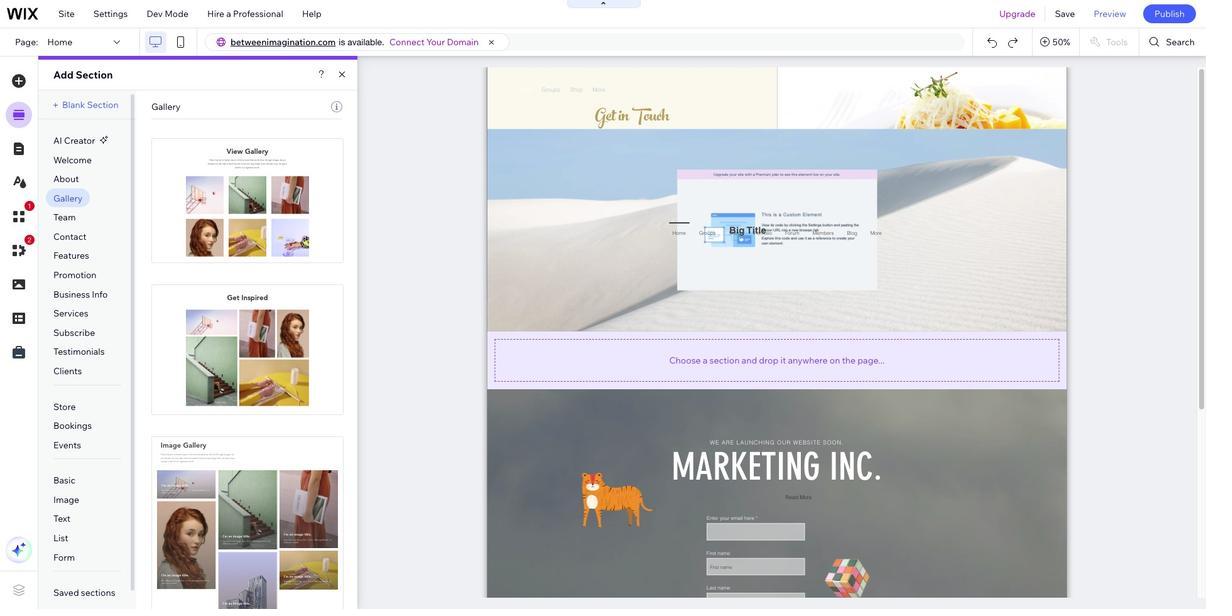 Task type: describe. For each thing, give the bounding box(es) containing it.
events
[[53, 440, 81, 451]]

2
[[28, 236, 31, 244]]

bookings
[[53, 420, 92, 432]]

store
[[53, 401, 76, 412]]

section
[[710, 355, 740, 366]]

business
[[53, 289, 90, 300]]

creator
[[64, 135, 95, 146]]

save
[[1055, 8, 1075, 19]]

1 button
[[6, 201, 35, 230]]

site
[[58, 8, 75, 19]]

tools button
[[1080, 28, 1139, 56]]

promotion
[[53, 270, 97, 281]]

choose
[[669, 355, 701, 366]]

mode
[[165, 8, 189, 19]]

list
[[53, 533, 68, 544]]

on
[[830, 355, 840, 366]]

testimonials
[[53, 346, 105, 358]]

subscribe
[[53, 327, 95, 338]]

team
[[53, 212, 76, 223]]

save button
[[1046, 0, 1084, 28]]

50%
[[1053, 36, 1070, 48]]

sections
[[81, 587, 115, 599]]

blank
[[62, 99, 85, 111]]

contact
[[53, 231, 86, 242]]

tools
[[1106, 36, 1128, 48]]

add section
[[53, 68, 113, 81]]

ai creator
[[53, 135, 95, 146]]

publish button
[[1143, 4, 1196, 23]]

is
[[339, 37, 345, 47]]

home
[[47, 36, 72, 48]]

dev mode
[[147, 8, 189, 19]]

about
[[53, 173, 79, 185]]

choose a section and drop it anywhere on the page...
[[669, 355, 885, 366]]

drop
[[759, 355, 779, 366]]

settings
[[93, 8, 128, 19]]

it
[[781, 355, 786, 366]]

section for blank section
[[87, 99, 119, 111]]

text
[[53, 513, 70, 525]]

welcome
[[53, 154, 92, 166]]

saved
[[53, 587, 79, 599]]

search button
[[1140, 28, 1206, 56]]



Task type: locate. For each thing, give the bounding box(es) containing it.
blank section
[[62, 99, 119, 111]]

publish
[[1155, 8, 1185, 19]]

preview
[[1094, 8, 1126, 19]]

features
[[53, 250, 89, 262]]

0 horizontal spatial a
[[226, 8, 231, 19]]

search
[[1166, 36, 1195, 48]]

basic
[[53, 475, 75, 486]]

services
[[53, 308, 88, 319]]

saved sections
[[53, 587, 115, 599]]

1 vertical spatial gallery
[[53, 193, 83, 204]]

hire
[[207, 8, 224, 19]]

upgrade
[[999, 8, 1036, 19]]

anywhere
[[788, 355, 828, 366]]

page...
[[858, 355, 885, 366]]

section
[[76, 68, 113, 81], [87, 99, 119, 111]]

a for professional
[[226, 8, 231, 19]]

and
[[742, 355, 757, 366]]

section for add section
[[76, 68, 113, 81]]

section up 'blank section'
[[76, 68, 113, 81]]

clients
[[53, 366, 82, 377]]

add
[[53, 68, 73, 81]]

betweenimagination.com
[[231, 36, 336, 48]]

ai
[[53, 135, 62, 146]]

available.
[[348, 37, 384, 47]]

0 vertical spatial gallery
[[151, 101, 181, 112]]

1 horizontal spatial a
[[703, 355, 708, 366]]

professional
[[233, 8, 283, 19]]

image
[[53, 494, 79, 506]]

1 vertical spatial a
[[703, 355, 708, 366]]

a
[[226, 8, 231, 19], [703, 355, 708, 366]]

the
[[842, 355, 856, 366]]

section right blank
[[87, 99, 119, 111]]

1 vertical spatial section
[[87, 99, 119, 111]]

preview button
[[1084, 0, 1136, 28]]

your
[[426, 36, 445, 48]]

0 vertical spatial a
[[226, 8, 231, 19]]

1
[[28, 202, 31, 210]]

is available. connect your domain
[[339, 36, 479, 48]]

help
[[302, 8, 321, 19]]

a right hire
[[226, 8, 231, 19]]

0 vertical spatial section
[[76, 68, 113, 81]]

50% button
[[1033, 28, 1079, 56]]

domain
[[447, 36, 479, 48]]

a for section
[[703, 355, 708, 366]]

gallery
[[151, 101, 181, 112], [53, 193, 83, 204]]

form
[[53, 552, 75, 563]]

hire a professional
[[207, 8, 283, 19]]

connect
[[389, 36, 425, 48]]

a left section
[[703, 355, 708, 366]]

0 horizontal spatial gallery
[[53, 193, 83, 204]]

1 horizontal spatial gallery
[[151, 101, 181, 112]]

dev
[[147, 8, 163, 19]]

info
[[92, 289, 108, 300]]

business info
[[53, 289, 108, 300]]

2 button
[[6, 235, 35, 264]]



Task type: vqa. For each thing, say whether or not it's contained in the screenshot.
the top Book
no



